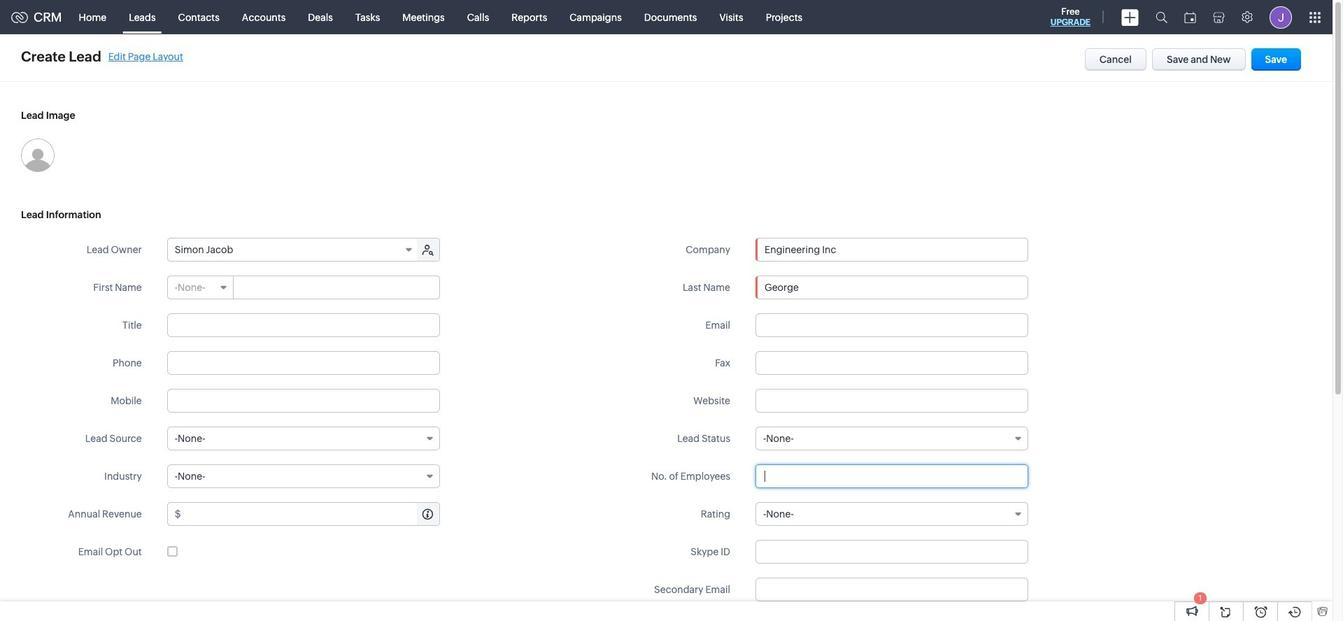 Task type: describe. For each thing, give the bounding box(es) containing it.
logo image
[[11, 12, 28, 23]]

profile element
[[1261, 0, 1301, 34]]

image image
[[21, 139, 55, 172]]

create menu image
[[1121, 9, 1139, 26]]



Task type: locate. For each thing, give the bounding box(es) containing it.
search element
[[1147, 0, 1176, 34]]

search image
[[1156, 11, 1168, 23]]

None text field
[[167, 351, 440, 375], [756, 351, 1028, 375], [167, 389, 440, 413], [756, 578, 1028, 602], [167, 351, 440, 375], [756, 351, 1028, 375], [167, 389, 440, 413], [756, 578, 1028, 602]]

None field
[[168, 239, 418, 261], [756, 239, 1028, 261], [168, 276, 233, 299], [167, 427, 440, 451], [756, 427, 1028, 451], [167, 465, 440, 488], [756, 502, 1028, 526], [168, 239, 418, 261], [756, 239, 1028, 261], [168, 276, 233, 299], [167, 427, 440, 451], [756, 427, 1028, 451], [167, 465, 440, 488], [756, 502, 1028, 526]]

calendar image
[[1184, 12, 1196, 23]]

profile image
[[1270, 6, 1292, 28]]

create menu element
[[1113, 0, 1147, 34]]

None text field
[[756, 239, 1028, 261], [756, 276, 1028, 299], [234, 276, 439, 299], [167, 313, 440, 337], [756, 313, 1028, 337], [756, 389, 1028, 413], [756, 465, 1028, 488], [183, 503, 439, 525], [756, 540, 1028, 564], [756, 239, 1028, 261], [756, 276, 1028, 299], [234, 276, 439, 299], [167, 313, 440, 337], [756, 313, 1028, 337], [756, 389, 1028, 413], [756, 465, 1028, 488], [183, 503, 439, 525], [756, 540, 1028, 564]]



Task type: vqa. For each thing, say whether or not it's contained in the screenshot.
the leftmost "Competitor"
no



